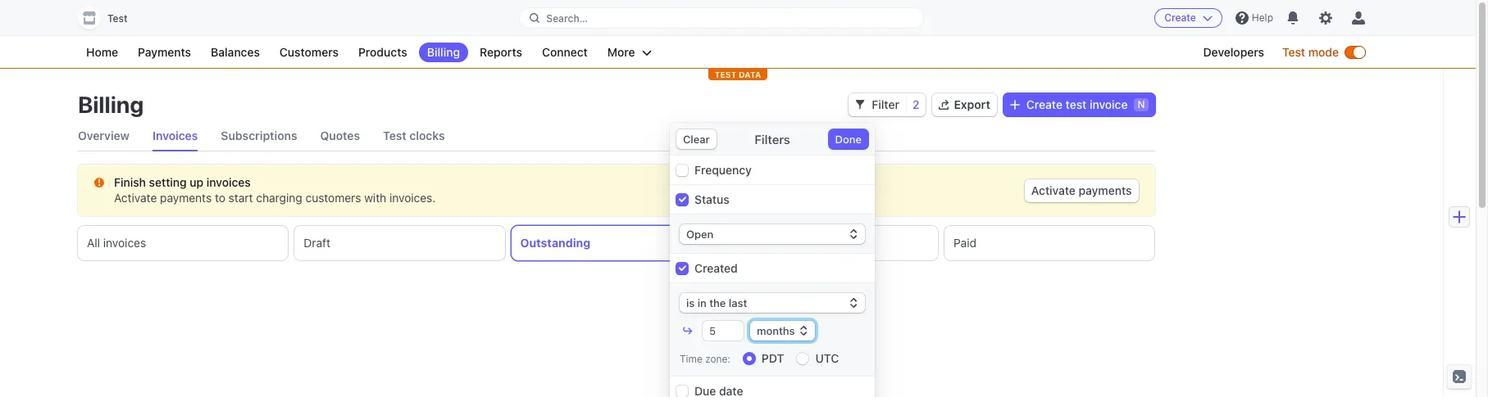 Task type: locate. For each thing, give the bounding box(es) containing it.
invoices.
[[390, 191, 436, 205]]

payments
[[138, 45, 191, 59]]

1 horizontal spatial create
[[1165, 11, 1196, 24]]

1 vertical spatial svg image
[[94, 178, 104, 188]]

test for test mode
[[1283, 45, 1306, 59]]

1 vertical spatial create
[[1027, 98, 1063, 112]]

draft
[[304, 236, 330, 250]]

finish setting up invoices activate payments to start charging customers with invoices.
[[114, 176, 436, 205]]

outstanding
[[520, 236, 591, 250]]

1 vertical spatial test
[[1283, 45, 1306, 59]]

create for create test invoice
[[1027, 98, 1063, 112]]

1 horizontal spatial test
[[383, 129, 407, 143]]

search…
[[546, 12, 588, 24]]

payments
[[1079, 184, 1132, 198], [160, 191, 212, 205]]

test
[[107, 12, 128, 25], [1283, 45, 1306, 59], [383, 129, 407, 143]]

2
[[913, 98, 920, 112]]

1 horizontal spatial svg image
[[856, 100, 865, 110]]

svg image
[[856, 100, 865, 110], [94, 178, 104, 188]]

0 horizontal spatial activate
[[114, 191, 157, 205]]

1 horizontal spatial invoices
[[207, 176, 251, 189]]

developers link
[[1195, 43, 1273, 62]]

0 vertical spatial billing
[[427, 45, 460, 59]]

connect link
[[534, 43, 596, 62]]

reports
[[480, 45, 522, 59]]

invoices up to
[[207, 176, 251, 189]]

None number field
[[703, 321, 744, 341]]

1 vertical spatial billing
[[78, 91, 144, 118]]

reports link
[[472, 43, 531, 62]]

create right svg image
[[1027, 98, 1063, 112]]

products
[[358, 45, 407, 59]]

customers
[[306, 191, 361, 205]]

more
[[608, 45, 635, 59]]

setting
[[149, 176, 187, 189]]

invoices
[[207, 176, 251, 189], [103, 236, 146, 250]]

to
[[215, 191, 225, 205]]

customers link
[[271, 43, 347, 62]]

done button
[[829, 130, 869, 149]]

billing left 'reports'
[[427, 45, 460, 59]]

2 horizontal spatial test
[[1283, 45, 1306, 59]]

create button
[[1155, 8, 1223, 28]]

billing link
[[419, 43, 468, 62]]

payments down up
[[160, 191, 212, 205]]

0 vertical spatial test
[[107, 12, 128, 25]]

1 tab list from the top
[[78, 121, 1155, 152]]

1 vertical spatial invoices
[[103, 236, 146, 250]]

billing up overview on the left of the page
[[78, 91, 144, 118]]

invoices right the all
[[103, 236, 146, 250]]

0 horizontal spatial test
[[107, 12, 128, 25]]

create up 'developers' link
[[1165, 11, 1196, 24]]

all invoices button
[[78, 226, 288, 261]]

start
[[229, 191, 253, 205]]

filter
[[872, 98, 900, 112]]

data
[[739, 70, 761, 80]]

activate inside finish setting up invoices activate payments to start charging customers with invoices.
[[114, 191, 157, 205]]

invoices link
[[153, 121, 198, 151]]

2 vertical spatial test
[[383, 129, 407, 143]]

status
[[695, 193, 730, 207]]

test left clocks
[[383, 129, 407, 143]]

activate down finish
[[114, 191, 157, 205]]

svg image left filter
[[856, 100, 865, 110]]

balances link
[[203, 43, 268, 62]]

0 horizontal spatial invoices
[[103, 236, 146, 250]]

home
[[86, 45, 118, 59]]

mode
[[1309, 45, 1339, 59]]

all
[[87, 236, 100, 250]]

filters
[[755, 132, 790, 147]]

test mode
[[1283, 45, 1339, 59]]

balances
[[211, 45, 260, 59]]

0 horizontal spatial payments
[[160, 191, 212, 205]]

overview link
[[78, 121, 130, 151]]

frequency
[[695, 163, 752, 177]]

tab list
[[78, 121, 1155, 152], [78, 226, 1155, 261]]

activate payments link
[[1025, 180, 1139, 203]]

with
[[364, 191, 386, 205]]

test inside test button
[[107, 12, 128, 25]]

invoices inside finish setting up invoices activate payments to start charging customers with invoices.
[[207, 176, 251, 189]]

time
[[680, 353, 703, 365]]

activate
[[1032, 184, 1076, 198], [114, 191, 157, 205]]

payments up paid button
[[1079, 184, 1132, 198]]

billing
[[427, 45, 460, 59], [78, 91, 144, 118]]

0 vertical spatial invoices
[[207, 176, 251, 189]]

0 vertical spatial create
[[1165, 11, 1196, 24]]

test up home
[[107, 12, 128, 25]]

time zone:
[[680, 353, 731, 365]]

activate up paid button
[[1032, 184, 1076, 198]]

test left mode
[[1283, 45, 1306, 59]]

payments inside finish setting up invoices activate payments to start charging customers with invoices.
[[160, 191, 212, 205]]

clear button
[[677, 130, 717, 149]]

invoice
[[1090, 98, 1128, 112]]

zone:
[[705, 353, 731, 365]]

2 tab list from the top
[[78, 226, 1155, 261]]

create inside button
[[1165, 11, 1196, 24]]

utc
[[816, 352, 839, 366]]

0 horizontal spatial create
[[1027, 98, 1063, 112]]

0 vertical spatial tab list
[[78, 121, 1155, 152]]

create
[[1165, 11, 1196, 24], [1027, 98, 1063, 112]]

created
[[695, 262, 738, 276]]

test inside test clocks link
[[383, 129, 407, 143]]

svg image left finish
[[94, 178, 104, 188]]

test
[[715, 70, 737, 80]]

test for test
[[107, 12, 128, 25]]

1 vertical spatial tab list
[[78, 226, 1155, 261]]



Task type: describe. For each thing, give the bounding box(es) containing it.
svg image
[[1010, 100, 1020, 110]]

activate payments
[[1032, 184, 1132, 198]]

up
[[190, 176, 204, 189]]

1 horizontal spatial activate
[[1032, 184, 1076, 198]]

Search… search field
[[520, 8, 923, 28]]

create test invoice
[[1027, 98, 1128, 112]]

1 horizontal spatial billing
[[427, 45, 460, 59]]

outstanding button
[[511, 226, 722, 261]]

payments link
[[130, 43, 199, 62]]

0 horizontal spatial svg image
[[94, 178, 104, 188]]

customers
[[280, 45, 339, 59]]

help button
[[1229, 5, 1280, 31]]

n
[[1138, 98, 1145, 111]]

test button
[[78, 7, 144, 30]]

0 vertical spatial svg image
[[856, 100, 865, 110]]

quotes link
[[320, 121, 360, 151]]

Search… text field
[[520, 8, 923, 28]]

test
[[1066, 98, 1087, 112]]

test clocks
[[383, 129, 445, 143]]

clear
[[683, 133, 710, 146]]

help
[[1252, 11, 1274, 24]]

paid button
[[945, 226, 1155, 261]]

due
[[763, 236, 783, 250]]

create for create
[[1165, 11, 1196, 24]]

export button
[[933, 93, 997, 116]]

subscriptions link
[[221, 121, 297, 151]]

quotes
[[320, 129, 360, 143]]

developers
[[1204, 45, 1265, 59]]

clocks
[[410, 129, 445, 143]]

past due button
[[728, 226, 938, 261]]

charging
[[256, 191, 302, 205]]

past
[[737, 236, 760, 250]]

connect
[[542, 45, 588, 59]]

products link
[[350, 43, 416, 62]]

overview
[[78, 129, 130, 143]]

draft button
[[295, 226, 505, 261]]

finish
[[114, 176, 146, 189]]

pdt
[[762, 352, 784, 366]]

invoices inside button
[[103, 236, 146, 250]]

done
[[835, 133, 862, 146]]

paid
[[954, 236, 977, 250]]

home link
[[78, 43, 126, 62]]

0 horizontal spatial billing
[[78, 91, 144, 118]]

subscriptions
[[221, 129, 297, 143]]

invoices
[[153, 129, 198, 143]]

test clocks link
[[383, 121, 445, 151]]

more button
[[599, 43, 660, 62]]

test data
[[715, 70, 761, 80]]

test for test clocks
[[383, 129, 407, 143]]

1 horizontal spatial payments
[[1079, 184, 1132, 198]]

tab list containing overview
[[78, 121, 1155, 152]]

export
[[954, 98, 991, 112]]

past due
[[737, 236, 783, 250]]

all invoices
[[87, 236, 146, 250]]

tab list containing all invoices
[[78, 226, 1155, 261]]



Task type: vqa. For each thing, say whether or not it's contained in the screenshot.
the bottommost Test
yes



